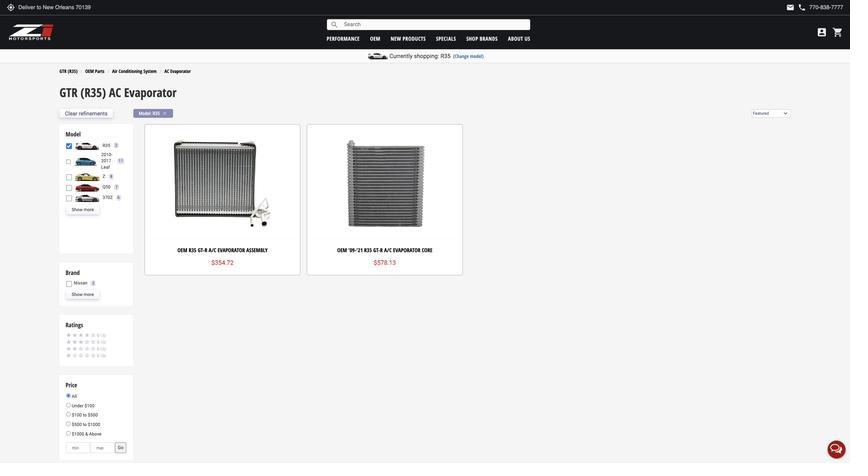 Task type: locate. For each thing, give the bounding box(es) containing it.
clear
[[65, 110, 77, 117]]

0 vertical spatial to
[[83, 413, 87, 418]]

$354.72
[[212, 259, 234, 266]]

0 vertical spatial (r35)
[[68, 68, 78, 74]]

gt-
[[198, 247, 205, 254], [373, 247, 380, 254]]

1 vertical spatial show
[[72, 292, 83, 297]]

account_box
[[817, 27, 828, 38]]

& up 1 & up element
[[97, 346, 100, 352]]

& inside 3 & up element
[[97, 340, 100, 345]]

oem link
[[370, 35, 381, 42]]

up up 2 & up element
[[101, 340, 106, 345]]

& up up 2 & up element
[[97, 340, 106, 345]]

air conditioning system link
[[112, 68, 157, 74]]

show down nissan
[[72, 292, 83, 297]]

model: r35 close
[[139, 111, 168, 117]]

0 vertical spatial gtr
[[60, 68, 67, 74]]

& inside 4 & up element
[[97, 333, 100, 338]]

air conditioning system
[[112, 68, 157, 74]]

2 more from the top
[[84, 292, 94, 297]]

& up for 4 & up element
[[97, 333, 106, 338]]

oem r35 gt-r a/c evaporator assembly
[[178, 247, 268, 254]]

0 vertical spatial ac
[[164, 68, 169, 74]]

0 horizontal spatial (r35)
[[68, 68, 78, 74]]

(r35)
[[68, 68, 78, 74], [81, 84, 106, 101]]

search
[[331, 21, 339, 29]]

up up 3 & up element
[[101, 333, 106, 338]]

a/c up $354.72
[[209, 247, 216, 254]]

&
[[97, 333, 100, 338], [97, 340, 100, 345], [97, 346, 100, 352], [97, 353, 100, 358], [85, 431, 88, 436]]

min number field
[[66, 442, 90, 453]]

8
[[110, 174, 112, 179]]

$100 down the under
[[72, 413, 82, 418]]

$500 up $500 to $1000
[[88, 413, 98, 418]]

4 up from the top
[[101, 353, 106, 358]]

& left the above
[[85, 431, 88, 436]]

& up for 3 & up element
[[97, 340, 106, 345]]

more for brand
[[84, 292, 94, 297]]

$500 down $100 to $500
[[72, 422, 82, 427]]

1 more from the top
[[84, 207, 94, 212]]

ratings
[[66, 321, 83, 329]]

& up up 3 & up element
[[97, 333, 106, 338]]

2 show more from the top
[[72, 292, 94, 297]]

$100
[[85, 403, 94, 408], [72, 413, 82, 418]]

up
[[101, 333, 106, 338], [101, 340, 106, 345], [101, 346, 106, 352], [101, 353, 106, 358]]

$100 up $100 to $500
[[85, 403, 94, 408]]

a/c up $578.13 at the bottom
[[384, 247, 392, 254]]

1 vertical spatial gtr
[[60, 84, 78, 101]]

1 gtr from the top
[[60, 68, 67, 74]]

1 horizontal spatial r
[[380, 247, 383, 254]]

0 vertical spatial show
[[72, 207, 83, 212]]

ac evaporator link
[[164, 68, 191, 74]]

show more button for model
[[66, 206, 99, 214]]

1 horizontal spatial (r35)
[[81, 84, 106, 101]]

r
[[205, 247, 207, 254], [380, 247, 383, 254]]

show
[[72, 207, 83, 212], [72, 292, 83, 297]]

show down the nissan 370z z34 2009 2010 2011 2012 2013 2014 2015 2016 2017 2018 2019 3.7l vq37vhr vhr nismo z1 motorsports image
[[72, 207, 83, 212]]

11
[[119, 159, 123, 163]]

& up down 2 & up element
[[97, 353, 106, 358]]

(change
[[453, 53, 469, 59]]

shopping:
[[414, 53, 439, 59]]

new products link
[[391, 35, 426, 42]]

parts
[[95, 68, 104, 74]]

2 & up from the top
[[97, 340, 106, 345]]

show more down nissan
[[72, 292, 94, 297]]

gtr (r35) link
[[60, 68, 78, 74]]

shop brands
[[467, 35, 498, 42]]

0 vertical spatial $1000
[[88, 422, 100, 427]]

r35 inside model: r35 close
[[153, 111, 160, 116]]

2 show from the top
[[72, 292, 83, 297]]

go
[[118, 445, 123, 450]]

us
[[525, 35, 531, 42]]

z
[[103, 174, 105, 179]]

1 vertical spatial ac
[[109, 84, 121, 101]]

to
[[83, 413, 87, 418], [83, 422, 87, 427]]

evaporator
[[170, 68, 191, 74], [124, 84, 177, 101], [218, 247, 245, 254], [393, 247, 421, 254]]

1 horizontal spatial $1000
[[88, 422, 100, 427]]

gtr for gtr (r35) ac evaporator
[[60, 84, 78, 101]]

1 & up from the top
[[97, 333, 106, 338]]

& up up 1 & up element
[[97, 346, 106, 352]]

4 & up from the top
[[97, 353, 106, 358]]

nissan
[[74, 281, 87, 286]]

1 horizontal spatial ac
[[164, 68, 169, 74]]

shopping_cart
[[833, 27, 844, 38]]

$1000 down $500 to $1000
[[72, 431, 84, 436]]

gtr up clear
[[60, 84, 78, 101]]

more down nissan
[[84, 292, 94, 297]]

2010- 2017 leaf
[[101, 152, 112, 170]]

phone link
[[798, 3, 844, 12]]

& up
[[97, 333, 106, 338], [97, 340, 106, 345], [97, 346, 106, 352], [97, 353, 106, 358]]

performance
[[327, 35, 360, 42]]

ac
[[164, 68, 169, 74], [109, 84, 121, 101]]

model)
[[470, 53, 484, 59]]

$578.13
[[374, 259, 396, 266]]

1 up from the top
[[101, 333, 106, 338]]

0 vertical spatial 2
[[115, 143, 117, 148]]

nissan r35 gtr gt-r awd twin turbo 2009 2010 2011 2012 2013 2014 2015 2016 2017 2018 2019 2020 vr38dett z1 motorsports image
[[74, 141, 101, 150]]

oem for oem link
[[370, 35, 381, 42]]

oem parts
[[85, 68, 104, 74]]

max number field
[[91, 442, 115, 453]]

phone
[[798, 3, 807, 12]]

1 vertical spatial to
[[83, 422, 87, 427]]

gtr left oem parts link
[[60, 68, 67, 74]]

show more button for brand
[[66, 290, 99, 299]]

1 horizontal spatial gt-
[[373, 247, 380, 254]]

$1000
[[88, 422, 100, 427], [72, 431, 84, 436]]

system
[[143, 68, 157, 74]]

0 vertical spatial more
[[84, 207, 94, 212]]

show more for model
[[72, 207, 94, 212]]

1 vertical spatial (r35)
[[81, 84, 106, 101]]

q50
[[103, 184, 111, 190]]

0 horizontal spatial gt-
[[198, 247, 205, 254]]

shopping_cart link
[[831, 27, 844, 38]]

0 vertical spatial show more button
[[66, 206, 99, 214]]

gtr
[[60, 68, 67, 74], [60, 84, 78, 101]]

evaporator left core
[[393, 247, 421, 254]]

3 up from the top
[[101, 346, 106, 352]]

new products
[[391, 35, 426, 42]]

$500
[[88, 413, 98, 418], [72, 422, 82, 427]]

evaporator up $354.72
[[218, 247, 245, 254]]

1 horizontal spatial $500
[[88, 413, 98, 418]]

shop
[[467, 35, 478, 42]]

up down 2 & up element
[[101, 353, 106, 358]]

2
[[115, 143, 117, 148], [92, 281, 94, 286]]

1 vertical spatial $100
[[72, 413, 82, 418]]

None radio
[[66, 394, 71, 398]]

None checkbox
[[66, 159, 71, 165], [66, 185, 72, 191], [66, 196, 72, 201], [66, 281, 72, 287], [66, 159, 71, 165], [66, 185, 72, 191], [66, 196, 72, 201], [66, 281, 72, 287]]

7
[[115, 185, 118, 189]]

0 horizontal spatial $500
[[72, 422, 82, 427]]

2 gtr from the top
[[60, 84, 78, 101]]

None radio
[[66, 403, 71, 407], [66, 412, 71, 417], [66, 422, 71, 426], [66, 431, 71, 435], [66, 403, 71, 407], [66, 412, 71, 417], [66, 422, 71, 426], [66, 431, 71, 435]]

to up $500 to $1000
[[83, 413, 87, 418]]

price
[[66, 381, 77, 389]]

0 vertical spatial show more
[[72, 207, 94, 212]]

& for 2 & up element
[[97, 346, 100, 352]]

brand
[[66, 269, 80, 277]]

1 show more button from the top
[[66, 206, 99, 214]]

r35
[[441, 53, 451, 59], [153, 111, 160, 116], [103, 143, 110, 148], [189, 247, 196, 254], [364, 247, 372, 254]]

& down 2 & up element
[[97, 353, 100, 358]]

1 horizontal spatial $100
[[85, 403, 94, 408]]

1 vertical spatial show more
[[72, 292, 94, 297]]

about
[[508, 35, 523, 42]]

assembly
[[246, 247, 268, 254]]

Search search field
[[339, 19, 530, 30]]

2 show more button from the top
[[66, 290, 99, 299]]

show more
[[72, 207, 94, 212], [72, 292, 94, 297]]

oem for oem r35 gt-r a/c evaporator assembly
[[178, 247, 187, 254]]

more for model
[[84, 207, 94, 212]]

ac right system
[[164, 68, 169, 74]]

up for 4 & up element
[[101, 333, 106, 338]]

1 show from the top
[[72, 207, 83, 212]]

mail link
[[787, 3, 795, 12]]

ac down 'air'
[[109, 84, 121, 101]]

1 vertical spatial 2
[[92, 281, 94, 286]]

None checkbox
[[66, 143, 72, 149], [66, 175, 72, 180], [66, 143, 72, 149], [66, 175, 72, 180]]

more
[[84, 207, 94, 212], [84, 292, 94, 297]]

3 & up from the top
[[97, 346, 106, 352]]

gtr (r35) ac evaporator
[[60, 84, 177, 101]]

show more button down nissan
[[66, 290, 99, 299]]

show more down the nissan 370z z34 2009 2010 2011 2012 2013 2014 2015 2016 2017 2018 2019 3.7l vq37vhr vhr nismo z1 motorsports image
[[72, 207, 94, 212]]

show more button
[[66, 206, 99, 214], [66, 290, 99, 299]]

0 horizontal spatial r
[[205, 247, 207, 254]]

1 to from the top
[[83, 413, 87, 418]]

up up 1 & up element
[[101, 346, 106, 352]]

& up 2 & up element
[[97, 340, 100, 345]]

1 vertical spatial more
[[84, 292, 94, 297]]

more down the nissan 370z z34 2009 2010 2011 2012 2013 2014 2015 2016 2017 2018 2019 3.7l vq37vhr vhr nismo z1 motorsports image
[[84, 207, 94, 212]]

& inside 1 & up element
[[97, 353, 100, 358]]

(r35) up refinements
[[81, 84, 106, 101]]

specials link
[[436, 35, 456, 42]]

oem for oem parts
[[85, 68, 94, 74]]

& up 3 & up element
[[97, 333, 100, 338]]

show more button down the nissan 370z z34 2009 2010 2011 2012 2013 2014 2015 2016 2017 2018 2019 3.7l vq37vhr vhr nismo z1 motorsports image
[[66, 206, 99, 214]]

0 horizontal spatial ac
[[109, 84, 121, 101]]

about us
[[508, 35, 531, 42]]

1 horizontal spatial a/c
[[384, 247, 392, 254]]

1 show more from the top
[[72, 207, 94, 212]]

show for model
[[72, 207, 83, 212]]

2 to from the top
[[83, 422, 87, 427]]

(r35) left oem parts
[[68, 68, 78, 74]]

up for 3 & up element
[[101, 340, 106, 345]]

to for $500
[[83, 422, 87, 427]]

to down $100 to $500
[[83, 422, 87, 427]]

oem
[[370, 35, 381, 42], [85, 68, 94, 74], [178, 247, 187, 254], [337, 247, 347, 254]]

gtr for gtr (r35)
[[60, 68, 67, 74]]

2 up from the top
[[101, 340, 106, 345]]

& inside 2 & up element
[[97, 346, 100, 352]]

0 horizontal spatial 2
[[92, 281, 94, 286]]

$1000 up the above
[[88, 422, 100, 427]]

1 vertical spatial show more button
[[66, 290, 99, 299]]

0 horizontal spatial a/c
[[209, 247, 216, 254]]

products
[[403, 35, 426, 42]]

0 horizontal spatial $1000
[[72, 431, 84, 436]]



Task type: describe. For each thing, give the bounding box(es) containing it.
null image
[[72, 157, 100, 166]]

specials
[[436, 35, 456, 42]]

3 & up element
[[66, 339, 126, 346]]

infiniti q50 sedan hybrid v37 2014 2015 2016 2017 2018 2019 2020 vq37vhr 2.0t 3.0t 3.7l red sport redsport vr30ddtt z1 motorsports image
[[74, 183, 101, 192]]

brands
[[480, 35, 498, 42]]

mail
[[787, 3, 795, 12]]

new
[[391, 35, 401, 42]]

1 & up element
[[66, 352, 126, 359]]

model
[[66, 130, 81, 138]]

mail phone
[[787, 3, 807, 12]]

account_box link
[[815, 27, 829, 38]]

'09-
[[349, 247, 357, 254]]

core
[[422, 247, 433, 254]]

air
[[112, 68, 117, 74]]

show more for brand
[[72, 292, 94, 297]]

'21
[[357, 247, 363, 254]]

z1 motorsports logo image
[[8, 24, 54, 41]]

2 & up element
[[66, 345, 126, 353]]

1 r from the left
[[205, 247, 207, 254]]

2 gt- from the left
[[373, 247, 380, 254]]

2 a/c from the left
[[384, 247, 392, 254]]

clear refinements
[[65, 110, 108, 117]]

(r35) for gtr (r35) ac evaporator
[[81, 84, 106, 101]]

to for $100
[[83, 413, 87, 418]]

my_location
[[7, 3, 15, 12]]

$500 to $1000
[[71, 422, 100, 427]]

2017
[[101, 158, 111, 163]]

up for 2 & up element
[[101, 346, 106, 352]]

currently
[[390, 53, 413, 59]]

currently shopping: r35 (change model)
[[390, 53, 484, 59]]

1 a/c from the left
[[209, 247, 216, 254]]

above
[[89, 431, 101, 436]]

2010-
[[101, 152, 112, 157]]

0 horizontal spatial $100
[[72, 413, 82, 418]]

oem parts link
[[85, 68, 104, 74]]

& up for 2 & up element
[[97, 346, 106, 352]]

$100 to $500
[[71, 413, 98, 418]]

ac evaporator
[[164, 68, 191, 74]]

1 vertical spatial $500
[[72, 422, 82, 427]]

2 r from the left
[[380, 247, 383, 254]]

evaporator up model: r35 close
[[124, 84, 177, 101]]

clear refinements button
[[60, 109, 113, 118]]

all
[[71, 394, 77, 399]]

conditioning
[[119, 68, 142, 74]]

shop brands link
[[467, 35, 498, 42]]

& for 4 & up element
[[97, 333, 100, 338]]

370z
[[103, 195, 113, 200]]

up for 1 & up element
[[101, 353, 106, 358]]

oem for oem '09-'21 r35 gt-r a/c evaporator core
[[337, 247, 347, 254]]

gtr (r35)
[[60, 68, 78, 74]]

under
[[72, 403, 83, 408]]

1 horizontal spatial 2
[[115, 143, 117, 148]]

& for 1 & up element
[[97, 353, 100, 358]]

0 vertical spatial $100
[[85, 403, 94, 408]]

model:
[[139, 111, 152, 116]]

(r35) for gtr (r35)
[[68, 68, 78, 74]]

leaf
[[101, 165, 110, 170]]

6
[[117, 195, 120, 200]]

under  $100
[[71, 403, 94, 408]]

go button
[[115, 442, 126, 453]]

& up for 1 & up element
[[97, 353, 106, 358]]

evaporator right system
[[170, 68, 191, 74]]

2023 nissan z image
[[74, 172, 101, 181]]

4 & up element
[[66, 332, 126, 339]]

0 vertical spatial $500
[[88, 413, 98, 418]]

refinements
[[79, 110, 108, 117]]

close
[[162, 111, 168, 117]]

1 gt- from the left
[[198, 247, 205, 254]]

nissan 370z z34 2009 2010 2011 2012 2013 2014 2015 2016 2017 2018 2019 3.7l vq37vhr vhr nismo z1 motorsports image
[[74, 193, 101, 202]]

performance link
[[327, 35, 360, 42]]

(change model) link
[[453, 53, 484, 59]]

show for brand
[[72, 292, 83, 297]]

oem '09-'21 r35 gt-r a/c evaporator core
[[337, 247, 433, 254]]

1 vertical spatial $1000
[[72, 431, 84, 436]]

& for 3 & up element
[[97, 340, 100, 345]]

$1000 & above
[[71, 431, 101, 436]]

about us link
[[508, 35, 531, 42]]



Task type: vqa. For each thing, say whether or not it's contained in the screenshot.
second 10am- from left
no



